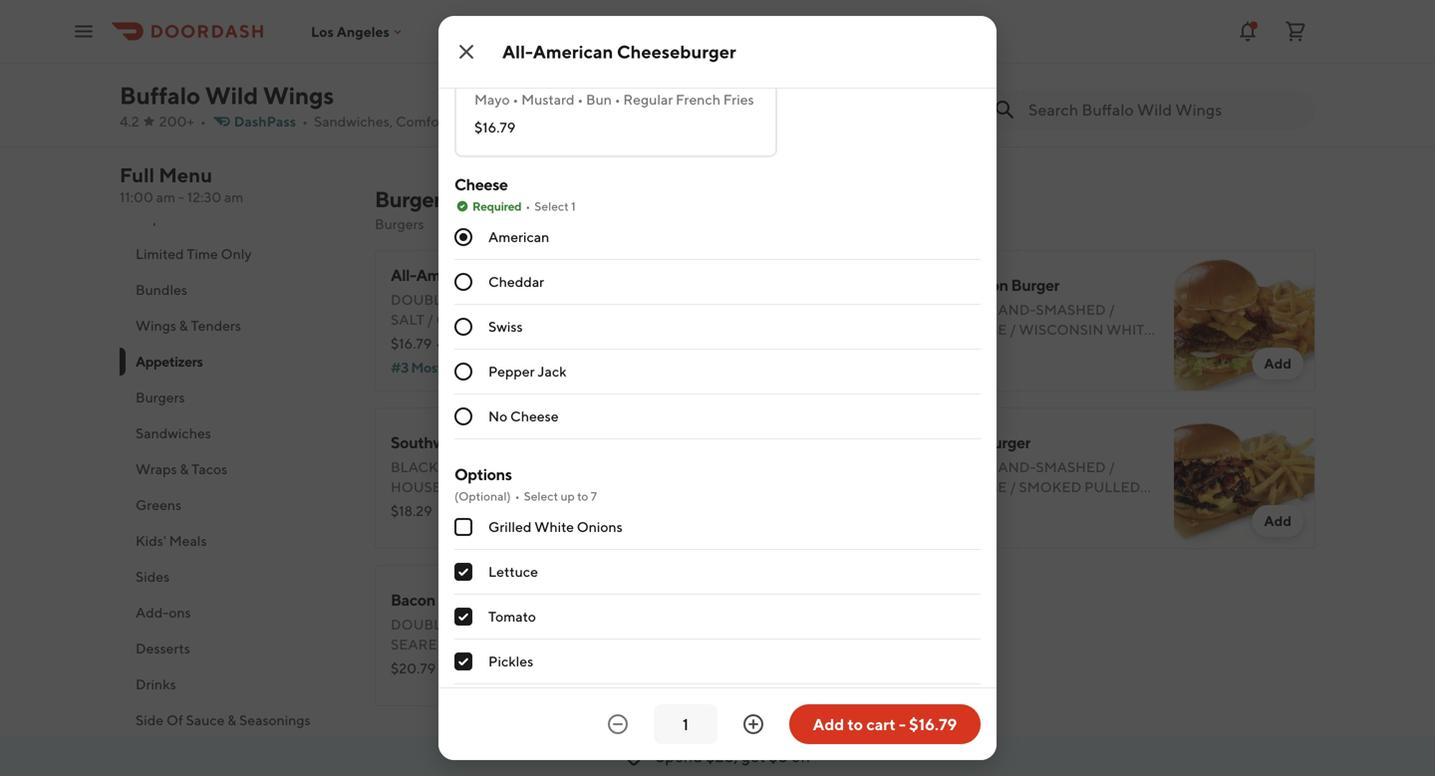 Task type: locate. For each thing, give the bounding box(es) containing it.
french up cut
[[912, 28, 962, 47]]

0 horizontal spatial french
[[676, 91, 721, 108]]

tomato inside options group
[[488, 608, 536, 625]]

tomato up regular
[[608, 71, 656, 88]]

0 vertical spatial french
[[912, 28, 962, 47]]

bun
[[586, 91, 612, 108]]

2 horizontal spatial cheese
[[869, 276, 923, 295]]

angeles
[[337, 23, 390, 40]]

black
[[492, 433, 531, 452]]

wings up "dashpass •"
[[263, 81, 334, 110]]

popular
[[136, 210, 185, 226]]

2 vertical spatial burgers
[[136, 389, 185, 406]]

0 vertical spatial fries
[[965, 28, 999, 47]]

add to cart - $16.79 button
[[789, 705, 981, 745]]

0 vertical spatial sandwiches
[[136, 425, 211, 442]]

liked
[[445, 359, 479, 376]]

burgers down sandwiches, comfort • 0.2 mi
[[375, 186, 451, 212]]

add to cart - $16.79
[[813, 715, 957, 734]]

• right 200+
[[200, 113, 206, 130]]

spend
[[656, 747, 703, 766]]

pickles down the others
[[667, 71, 712, 88]]

0 vertical spatial add button
[[1252, 348, 1304, 380]]

bacon right curd
[[964, 276, 1008, 295]]

american down required on the top left
[[488, 229, 549, 245]]

limited
[[136, 246, 184, 262]]

0 vertical spatial to
[[577, 489, 588, 503]]

0 horizontal spatial sandwiches
[[136, 425, 211, 442]]

items
[[188, 210, 223, 226]]

& inside 'button'
[[227, 712, 236, 729]]

& inside button
[[179, 317, 188, 334]]

• right dashpass
[[302, 113, 308, 130]]

1 vertical spatial cheese
[[869, 276, 923, 295]]

side of sauce & seasonings button
[[120, 703, 351, 739]]

chips
[[391, 94, 434, 111]]

$16.79 right cart
[[909, 715, 957, 734]]

1 vertical spatial cheeseburger
[[487, 266, 587, 285]]

burgers left american option
[[375, 216, 424, 232]]

0 vertical spatial burgers
[[375, 186, 451, 212]]

chips and salsa image
[[696, 3, 837, 145]]

to left 7
[[577, 489, 588, 503]]

&
[[179, 317, 188, 334], [180, 461, 189, 477], [227, 712, 236, 729]]

1 vertical spatial -
[[899, 715, 906, 734]]

american inside the american • lettuce • tomato • pickles • mayo • mustard • bun • regular french fries
[[474, 71, 535, 88]]

salsa
[[464, 28, 500, 47]]

popular items
[[136, 210, 223, 226]]

bacon
[[964, 276, 1008, 295], [391, 591, 435, 609]]

& left tacos
[[180, 461, 189, 477]]

burgers down appetizers
[[136, 389, 185, 406]]

large french fries image
[[1174, 3, 1316, 145]]

popular items button
[[120, 200, 351, 236]]

1 vertical spatial tomato
[[488, 608, 536, 625]]

1 horizontal spatial bacon
[[964, 276, 1008, 295]]

tomato
[[608, 71, 656, 88], [488, 608, 536, 625]]

Cheddar radio
[[454, 273, 472, 291]]

drinks button
[[120, 667, 351, 703]]

grilled
[[488, 519, 532, 535]]

desserts
[[136, 640, 190, 657]]

hatch
[[506, 591, 548, 609]]

burgers burgers
[[375, 186, 451, 232]]

0 vertical spatial pickles
[[667, 71, 712, 88]]

kids' meals
[[136, 533, 207, 549]]

mi
[[495, 113, 510, 130]]

• down the others
[[715, 71, 721, 88]]

fries up fries
[[965, 28, 999, 47]]

1 vertical spatial burgers
[[375, 216, 424, 232]]

cheese left curd
[[869, 276, 923, 295]]

1 horizontal spatial lettuce
[[547, 71, 597, 88]]

0 horizontal spatial fries
[[723, 91, 754, 108]]

burger right curd
[[1011, 276, 1060, 295]]

• right required on the top left
[[525, 199, 531, 213]]

• up #3 most liked
[[436, 335, 442, 352]]

spend $25, get $5 off
[[656, 747, 811, 766]]

• up grilled
[[515, 489, 520, 503]]

- inside button
[[899, 715, 906, 734]]

add button
[[1252, 348, 1304, 380], [1252, 505, 1304, 537], [774, 663, 825, 695]]

2 horizontal spatial $16.79
[[909, 715, 957, 734]]

add-
[[136, 604, 169, 621]]

1 horizontal spatial fries
[[965, 28, 999, 47]]

american down jalapeños
[[474, 71, 535, 88]]

4.2
[[120, 113, 139, 130]]

0 horizontal spatial lettuce
[[488, 564, 538, 580]]

pickles
[[667, 71, 712, 88], [488, 653, 533, 670]]

& for wings
[[179, 317, 188, 334]]

0 horizontal spatial pickles
[[488, 653, 533, 670]]

fries right regular
[[723, 91, 754, 108]]

0 horizontal spatial cheeseburger
[[487, 266, 587, 285]]

0 horizontal spatial all-
[[391, 266, 416, 285]]

cart
[[866, 715, 896, 734]]

Pickles checkbox
[[454, 653, 472, 671]]

increase quantity by 1 image
[[742, 713, 765, 737]]

1 horizontal spatial to
[[848, 715, 863, 734]]

add for cheese curd bacon burger
[[1264, 355, 1292, 372]]

appetizers
[[136, 353, 203, 370]]

- right cart
[[899, 715, 906, 734]]

white
[[534, 519, 574, 535]]

0 horizontal spatial am
[[156, 189, 175, 205]]

0.2
[[471, 113, 492, 130]]

1 vertical spatial to
[[848, 715, 863, 734]]

add for bacon smashed hatch chile burger
[[786, 670, 813, 687]]

$16.79 down mayo
[[474, 119, 516, 136]]

sandwiches inside button
[[136, 425, 211, 442]]

0 horizontal spatial $16.79
[[391, 335, 432, 352]]

• up mustard
[[538, 71, 544, 88]]

cheeseburger up swiss
[[487, 266, 587, 285]]

#1 • ordered recently by 20+ others
[[474, 41, 723, 60]]

0 vertical spatial lettuce
[[547, 71, 597, 88]]

/
[[455, 54, 461, 71], [552, 54, 558, 71], [614, 54, 620, 71], [1017, 54, 1023, 71], [1093, 54, 1099, 71], [467, 74, 474, 91]]

& for wraps
[[180, 461, 189, 477]]

0 horizontal spatial tomato
[[488, 608, 536, 625]]

20+
[[648, 41, 675, 60]]

only
[[221, 246, 252, 262]]

all- left cheddar radio
[[391, 266, 416, 285]]

0 vertical spatial wings
[[263, 81, 334, 110]]

lettuce up bacon smashed hatch chile burger
[[488, 564, 538, 580]]

0 horizontal spatial bacon
[[391, 591, 435, 609]]

select left up
[[524, 489, 558, 503]]

bundles button
[[120, 272, 351, 308]]

1 horizontal spatial -
[[899, 715, 906, 734]]

2 vertical spatial add button
[[774, 663, 825, 695]]

Tomato checkbox
[[454, 608, 472, 626]]

decrease quantity by 1 image
[[606, 713, 630, 737]]

made
[[533, 74, 576, 91]]

0 vertical spatial cheese
[[454, 175, 508, 194]]

cheeseburger up regular
[[617, 41, 736, 62]]

sandwiches down the $20.79
[[375, 748, 490, 774]]

all-american cheeseburger up tortilla
[[502, 41, 736, 62]]

- up popular items
[[178, 189, 184, 205]]

coarse
[[869, 74, 928, 91]]

0 vertical spatial all-
[[502, 41, 533, 62]]

& right sauce
[[227, 712, 236, 729]]

0 horizontal spatial to
[[577, 489, 588, 503]]

bacon left "tomato" checkbox
[[391, 591, 435, 609]]

Lettuce checkbox
[[454, 563, 472, 581]]

limited time only
[[136, 246, 252, 262]]

all-american cheeseburger down american option
[[391, 266, 587, 285]]

0 vertical spatial select
[[534, 199, 569, 213]]

sandwiches
[[136, 425, 211, 442], [375, 748, 490, 774]]

$16.79 for $16.79
[[474, 119, 516, 136]]

seasonings
[[239, 712, 311, 729]]

add button for cheese curd bacon burger
[[1252, 348, 1304, 380]]

cilantro
[[391, 74, 465, 91]]

select left 1 at the left of the page
[[534, 199, 569, 213]]

0 horizontal spatial wings
[[136, 317, 176, 334]]

american down american option
[[416, 266, 484, 285]]

desserts button
[[120, 631, 351, 667]]

side of sauce & seasonings
[[136, 712, 311, 729]]

burgers for burgers burgers
[[375, 186, 451, 212]]

all-
[[502, 41, 533, 62], [391, 266, 416, 285]]

1 vertical spatial pickles
[[488, 653, 533, 670]]

wings down bundles
[[136, 317, 176, 334]]

cheeseburger inside all-american cheeseburger dialog
[[617, 41, 736, 62]]

• down tortilla
[[615, 91, 621, 108]]

1 vertical spatial &
[[180, 461, 189, 477]]

pickles right pickles checkbox
[[488, 653, 533, 670]]

am up popular
[[156, 189, 175, 205]]

1 horizontal spatial sandwiches
[[375, 748, 490, 774]]

options group
[[454, 463, 981, 776]]

burger right chile
[[591, 591, 640, 609]]

kids'
[[136, 533, 166, 549]]

all- up house-
[[502, 41, 533, 62]]

0 horizontal spatial -
[[178, 189, 184, 205]]

house-
[[477, 74, 533, 91]]

no cheese
[[488, 408, 559, 425]]

1 horizontal spatial french
[[912, 28, 962, 47]]

1 horizontal spatial pickles
[[667, 71, 712, 88]]

1 horizontal spatial tomato
[[608, 71, 656, 88]]

$16.79 up #3
[[391, 335, 432, 352]]

burgers for burgers
[[136, 389, 185, 406]]

pepper jack
[[488, 363, 567, 380]]

jack
[[538, 363, 567, 380]]

bacon smashed hatch chile burger image
[[696, 565, 837, 707]]

tomato right "tomato" checkbox
[[488, 608, 536, 625]]

/ up made
[[552, 54, 558, 71]]

& left tenders
[[179, 317, 188, 334]]

0 vertical spatial bacon
[[964, 276, 1008, 295]]

1 vertical spatial select
[[524, 489, 558, 503]]

open menu image
[[72, 19, 96, 43]]

french down the others
[[676, 91, 721, 108]]

Pepper Jack radio
[[454, 363, 472, 381]]

lettuce
[[547, 71, 597, 88], [488, 564, 538, 580]]

bundles
[[136, 282, 187, 298]]

1 vertical spatial all-american cheeseburger
[[391, 266, 587, 285]]

1 vertical spatial lettuce
[[488, 564, 538, 580]]

1 horizontal spatial am
[[224, 189, 244, 205]]

0 vertical spatial &
[[179, 317, 188, 334]]

notification bell image
[[1236, 19, 1260, 43]]

select
[[534, 199, 569, 213], [524, 489, 558, 503]]

american
[[533, 41, 613, 62], [474, 71, 535, 88], [488, 229, 549, 245], [416, 266, 484, 285]]

0 vertical spatial cheeseburger
[[617, 41, 736, 62]]

curd
[[925, 276, 961, 295]]

1 vertical spatial wings
[[136, 317, 176, 334]]

1 horizontal spatial cheese
[[510, 408, 559, 425]]

/ down close all-american cheeseburger icon
[[467, 74, 474, 91]]

tacos
[[191, 461, 228, 477]]

& inside button
[[180, 461, 189, 477]]

1 horizontal spatial $16.79
[[474, 119, 516, 136]]

fries inside large french fries natural-cut fries / sea salt / coarse pepper
[[965, 28, 999, 47]]

1 horizontal spatial cheeseburger
[[617, 41, 736, 62]]

0 vertical spatial $16.79
[[474, 119, 516, 136]]

2 vertical spatial &
[[227, 712, 236, 729]]

french inside large french fries natural-cut fries / sea salt / coarse pepper
[[912, 28, 962, 47]]

cheese up required on the top left
[[454, 175, 508, 194]]

menu
[[159, 163, 212, 187]]

$16.79 for $16.79 •
[[391, 335, 432, 352]]

• up regular
[[659, 71, 664, 88]]

am right 12:30
[[224, 189, 244, 205]]

1 horizontal spatial all-
[[502, 41, 533, 62]]

cheese up bean
[[510, 408, 559, 425]]

2 vertical spatial $16.79
[[909, 715, 957, 734]]

tortilla
[[579, 74, 647, 91]]

sandwiches up wraps & tacos on the bottom left of page
[[136, 425, 211, 442]]

kids' meals button
[[120, 523, 351, 559]]

1 vertical spatial $16.79
[[391, 335, 432, 352]]

-
[[178, 189, 184, 205], [899, 715, 906, 734]]

to left cart
[[848, 715, 863, 734]]

(10)
[[496, 335, 520, 352]]

1 vertical spatial add button
[[1252, 505, 1304, 537]]

0 vertical spatial all-american cheeseburger
[[502, 41, 736, 62]]

0 vertical spatial -
[[178, 189, 184, 205]]

1 vertical spatial fries
[[723, 91, 754, 108]]

lettuce down onion
[[547, 71, 597, 88]]

chips and salsa tomato / jalapeños / onion / cilantro / house-made tortilla chips
[[391, 28, 647, 111]]

and
[[434, 28, 461, 47]]

1 vertical spatial french
[[676, 91, 721, 108]]

0 horizontal spatial cheese
[[454, 175, 508, 194]]

lettuce inside options group
[[488, 564, 538, 580]]

0 vertical spatial tomato
[[608, 71, 656, 88]]

american • lettuce • tomato • pickles • mayo • mustard • bun • regular french fries
[[474, 71, 754, 108]]

close all-american cheeseburger image
[[454, 40, 478, 64]]

of
[[166, 712, 183, 729]]

burgers inside button
[[136, 389, 185, 406]]



Task type: describe. For each thing, give the bounding box(es) containing it.
Item Search search field
[[1029, 99, 1300, 121]]

Current quantity is 1 number field
[[666, 714, 706, 736]]

cheese group
[[454, 173, 981, 440]]

burger right brisket
[[982, 433, 1031, 452]]

smoked brisket burger image
[[1174, 408, 1316, 549]]

• right #1
[[495, 41, 501, 60]]

dashpass
[[234, 113, 296, 130]]

grilled white onions
[[488, 519, 623, 535]]

- inside full menu 11:00 am - 12:30 am
[[178, 189, 184, 205]]

options (optional) • select up to 7
[[454, 465, 597, 503]]

salt
[[1057, 54, 1090, 71]]

sea
[[1026, 54, 1054, 71]]

to inside "options (optional) • select up to 7"
[[577, 489, 588, 503]]

select inside "options (optional) • select up to 7"
[[524, 489, 558, 503]]

11:00
[[120, 189, 153, 205]]

/ up tortilla
[[614, 54, 620, 71]]

• left bun
[[577, 91, 583, 108]]

sandwiches, comfort • 0.2 mi
[[314, 113, 510, 130]]

1 vertical spatial bacon
[[391, 591, 435, 609]]

get
[[741, 747, 765, 766]]

no
[[488, 408, 508, 425]]

add for smoked brisket burger
[[1264, 513, 1292, 529]]

pickles inside options group
[[488, 653, 533, 670]]

tenders
[[191, 317, 241, 334]]

burgers button
[[120, 380, 351, 416]]

select inside cheese group
[[534, 199, 569, 213]]

/ right 'salt'
[[1093, 54, 1099, 71]]

$20.79
[[391, 660, 436, 677]]

mustard
[[521, 91, 575, 108]]

sandwiches button
[[120, 416, 351, 451]]

$5
[[769, 747, 788, 766]]

buffalo wild wings
[[120, 81, 334, 110]]

$19.49
[[869, 345, 911, 362]]

cut
[[942, 54, 971, 71]]

french inside the american • lettuce • tomato • pickles • mayo • mustard • bun • regular french fries
[[676, 91, 721, 108]]

time
[[187, 246, 218, 262]]

swiss
[[488, 318, 523, 335]]

american inside cheese group
[[488, 229, 549, 245]]

up
[[561, 489, 575, 503]]

wild
[[205, 81, 258, 110]]

smoked brisket burger
[[869, 433, 1031, 452]]

wings & tenders
[[136, 317, 241, 334]]

sides button
[[120, 559, 351, 595]]

most
[[411, 359, 443, 376]]

1 vertical spatial sandwiches
[[375, 748, 490, 774]]

sides
[[136, 569, 170, 585]]

cheese for cheese curd bacon burger
[[869, 276, 923, 295]]

mayo
[[474, 91, 510, 108]]

buffalo
[[120, 81, 200, 110]]

American radio
[[454, 228, 472, 246]]

1 horizontal spatial wings
[[263, 81, 334, 110]]

recently
[[567, 41, 625, 60]]

full menu 11:00 am - 12:30 am
[[120, 163, 244, 205]]

7
[[591, 489, 597, 503]]

add button for smoked brisket burger
[[1252, 505, 1304, 537]]

bean
[[533, 433, 570, 452]]

fries inside the american • lettuce • tomato • pickles • mayo • mustard • bun • regular french fries
[[723, 91, 754, 108]]

$18.29
[[391, 503, 432, 519]]

1 am from the left
[[156, 189, 175, 205]]

los
[[311, 23, 334, 40]]

2 vertical spatial cheese
[[510, 408, 559, 425]]

greens
[[136, 497, 182, 513]]

tomato inside the american • lettuce • tomato • pickles • mayo • mustard • bun • regular french fries
[[608, 71, 656, 88]]

add inside button
[[813, 715, 844, 734]]

sandwiches,
[[314, 113, 393, 130]]

dashpass •
[[234, 113, 308, 130]]

add button for bacon smashed hatch chile burger
[[774, 663, 825, 695]]

options
[[454, 465, 512, 484]]

onion
[[561, 54, 611, 71]]

all- inside dialog
[[502, 41, 533, 62]]

side
[[136, 712, 164, 729]]

southwestern
[[391, 433, 489, 452]]

cheese curd bacon burger image
[[1174, 250, 1316, 392]]

sauce
[[186, 712, 225, 729]]

• inside "options (optional) • select up to 7"
[[515, 489, 520, 503]]

by
[[627, 41, 645, 60]]

southwestern black bean burger
[[391, 433, 621, 452]]

cheese for cheese
[[454, 175, 508, 194]]

burger right bean
[[573, 433, 621, 452]]

large french fries natural-cut fries / sea salt / coarse pepper
[[869, 28, 1099, 91]]

tomato
[[391, 54, 452, 71]]

$16.79 inside add to cart - $16.79 button
[[909, 715, 957, 734]]

off
[[791, 747, 811, 766]]

wraps & tacos button
[[120, 451, 351, 487]]

los angeles
[[311, 23, 390, 40]]

/ left "sea"
[[1017, 54, 1023, 71]]

limited time only button
[[120, 236, 351, 272]]

0 items, open order cart image
[[1284, 19, 1308, 43]]

comfort
[[396, 113, 449, 130]]

#3
[[391, 359, 409, 376]]

$16.79 •
[[391, 335, 442, 352]]

#1
[[474, 41, 492, 60]]

/ down and
[[455, 54, 461, 71]]

to inside button
[[848, 715, 863, 734]]

Swiss radio
[[454, 318, 472, 336]]

No Cheese radio
[[454, 408, 472, 426]]

pickles inside the american • lettuce • tomato • pickles • mayo • mustard • bun • regular french fries
[[667, 71, 712, 88]]

all-american cheeseburger inside dialog
[[502, 41, 736, 62]]

smashed
[[438, 591, 503, 609]]

smoked
[[869, 433, 927, 452]]

$8.29
[[391, 98, 427, 115]]

lettuce inside the american • lettuce • tomato • pickles • mayo • mustard • bun • regular french fries
[[547, 71, 597, 88]]

• down house-
[[513, 91, 519, 108]]

add-ons
[[136, 604, 191, 621]]

burgers inside burgers burgers
[[375, 216, 424, 232]]

200+
[[159, 113, 194, 130]]

cheddar
[[488, 274, 544, 290]]

wings & tenders button
[[120, 308, 351, 344]]

2 am from the left
[[224, 189, 244, 205]]

all-american cheeseburger dialog
[[439, 0, 997, 776]]

Grilled White Onions checkbox
[[454, 518, 472, 536]]

$25,
[[706, 747, 738, 766]]

all-american cheeseburger image
[[696, 250, 837, 392]]

greens button
[[120, 487, 351, 523]]

pepper
[[931, 74, 987, 91]]

90% (10)
[[464, 335, 520, 352]]

• up bun
[[599, 71, 605, 88]]

ons
[[169, 604, 191, 621]]

regular
[[623, 91, 673, 108]]

american up made
[[533, 41, 613, 62]]

200+ •
[[159, 113, 206, 130]]

jalapeños
[[464, 54, 549, 71]]

1 vertical spatial all-
[[391, 266, 416, 285]]

chips
[[391, 28, 431, 47]]

southwestern black bean burger image
[[696, 408, 837, 549]]

wings inside button
[[136, 317, 176, 334]]

add-ons button
[[120, 595, 351, 631]]

• inside cheese group
[[525, 199, 531, 213]]

• left "0.2"
[[457, 113, 463, 130]]



Task type: vqa. For each thing, say whether or not it's contained in the screenshot.
OFF, to the bottom
no



